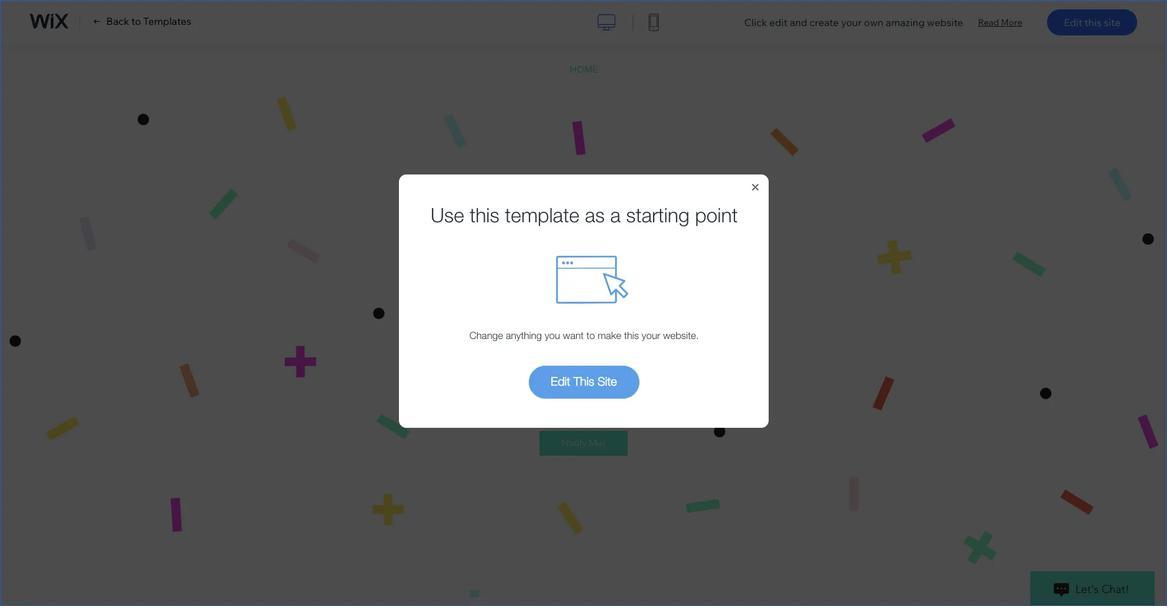 Task type: describe. For each thing, give the bounding box(es) containing it.
edit
[[769, 16, 788, 29]]

back
[[106, 15, 129, 27]]

edit this site
[[551, 375, 617, 388]]

edit for edit this site
[[1064, 16, 1083, 29]]

click edit and create your own amazing website
[[745, 16, 963, 29]]

read
[[978, 16, 999, 28]]

want
[[563, 330, 584, 341]]

this
[[574, 375, 594, 388]]

use this template as a starting point
[[431, 203, 738, 227]]

as
[[585, 203, 605, 227]]

edit this site link
[[529, 366, 639, 399]]

site
[[598, 375, 617, 388]]

template
[[505, 203, 579, 227]]

a
[[610, 203, 621, 227]]

0 vertical spatial your
[[841, 16, 862, 29]]

you
[[545, 330, 560, 341]]

1 vertical spatial to
[[587, 330, 595, 341]]

starting
[[626, 203, 690, 227]]

website
[[927, 16, 963, 29]]

edit this site link
[[1047, 9, 1137, 35]]

0 vertical spatial to
[[131, 15, 141, 27]]

amazing
[[886, 16, 925, 29]]

use
[[431, 203, 464, 227]]

read more
[[978, 16, 1022, 28]]

0 horizontal spatial your
[[642, 330, 660, 341]]

anything
[[506, 330, 542, 341]]

make
[[598, 330, 621, 341]]

change anything you want to make this your website.
[[470, 330, 699, 341]]

site
[[1104, 16, 1121, 29]]

this for site
[[1085, 16, 1102, 29]]

point
[[695, 203, 738, 227]]

close image
[[752, 184, 759, 191]]



Task type: vqa. For each thing, say whether or not it's contained in the screenshot.
Start Tutorial → button
no



Task type: locate. For each thing, give the bounding box(es) containing it.
this
[[1085, 16, 1102, 29], [470, 203, 500, 227], [624, 330, 639, 341]]

1 vertical spatial this
[[470, 203, 500, 227]]

edit
[[1064, 16, 1083, 29], [551, 375, 570, 388]]

click
[[745, 16, 767, 29]]

this left site
[[1085, 16, 1102, 29]]

read more link
[[978, 16, 1022, 29]]

more
[[1001, 16, 1022, 28]]

1 horizontal spatial edit
[[1064, 16, 1083, 29]]

0 horizontal spatial this
[[470, 203, 500, 227]]

edit for edit this site
[[551, 375, 570, 388]]

your left website.
[[642, 330, 660, 341]]

0 vertical spatial edit
[[1064, 16, 1083, 29]]

0 horizontal spatial to
[[131, 15, 141, 27]]

2 horizontal spatial this
[[1085, 16, 1102, 29]]

1 horizontal spatial your
[[841, 16, 862, 29]]

templates
[[143, 15, 191, 27]]

own
[[864, 16, 884, 29]]

create
[[810, 16, 839, 29]]

your
[[841, 16, 862, 29], [642, 330, 660, 341]]

to right back
[[131, 15, 141, 27]]

website.
[[663, 330, 699, 341]]

and
[[790, 16, 807, 29]]

edit this site
[[1064, 16, 1121, 29]]

1 vertical spatial your
[[642, 330, 660, 341]]

0 horizontal spatial edit
[[551, 375, 570, 388]]

this for template
[[470, 203, 500, 227]]

0 vertical spatial this
[[1085, 16, 1102, 29]]

edit left "this"
[[551, 375, 570, 388]]

this right use
[[470, 203, 500, 227]]

back to templates
[[106, 15, 191, 27]]

to right want
[[587, 330, 595, 341]]

2 vertical spatial this
[[624, 330, 639, 341]]

1 horizontal spatial to
[[587, 330, 595, 341]]

to
[[131, 15, 141, 27], [587, 330, 595, 341]]

this right make
[[624, 330, 639, 341]]

1 horizontal spatial this
[[624, 330, 639, 341]]

edit left site
[[1064, 16, 1083, 29]]

change
[[470, 330, 503, 341]]

your left own
[[841, 16, 862, 29]]

1 vertical spatial edit
[[551, 375, 570, 388]]

this inside edit this site link
[[1085, 16, 1102, 29]]



